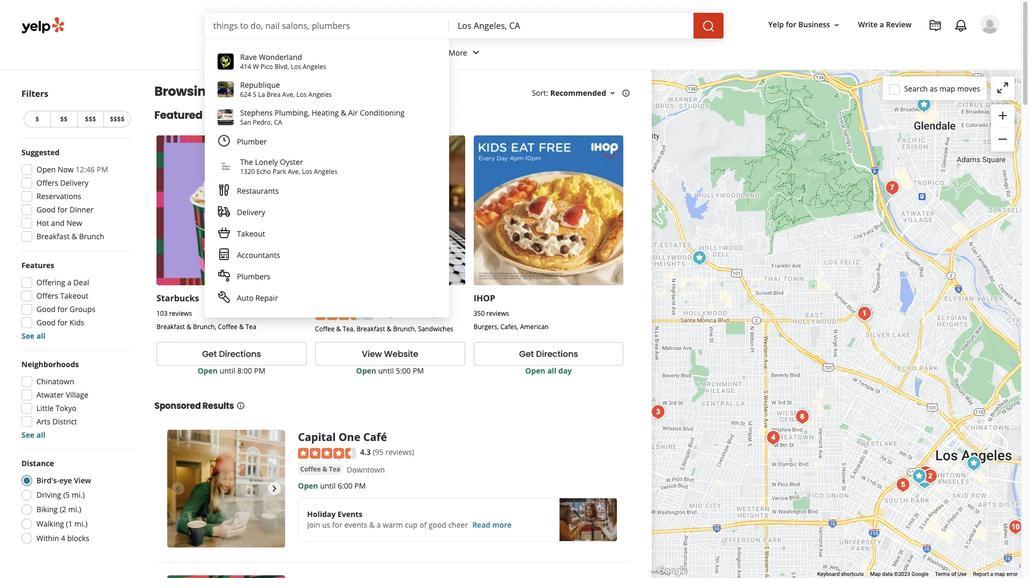 Task type: vqa. For each thing, say whether or not it's contained in the screenshot.


Task type: locate. For each thing, give the bounding box(es) containing it.
4.3 (95 reviews)
[[360, 448, 414, 458]]

takeout up accountants
[[237, 229, 265, 239]]

map for error
[[995, 572, 1005, 578]]

more link
[[440, 39, 491, 70]]

plumber
[[237, 137, 267, 147]]

reviews for ihop
[[486, 309, 509, 318]]

2 vertical spatial mi.)
[[74, 519, 88, 530]]

all down good for kids
[[36, 331, 46, 341]]

24 chevron down v2 image
[[256, 46, 269, 59], [469, 46, 482, 59]]

0 vertical spatial of
[[420, 520, 427, 530]]

0 horizontal spatial until
[[220, 366, 235, 376]]

keyboard shortcuts
[[817, 572, 864, 578]]

open until 6:00 pm
[[298, 481, 366, 491]]

delivery down "open now 12:46 pm"
[[60, 178, 88, 188]]

directions
[[219, 348, 261, 361], [536, 348, 578, 361]]

0 vertical spatial tea
[[246, 323, 256, 332]]

16 info v2 image down business categories element
[[622, 89, 630, 97]]

angeles for rave wonderland
[[303, 62, 326, 71]]

angeles inside republique 624 s la brea ave, los angeles
[[308, 90, 332, 99]]

group containing suggested
[[18, 147, 133, 246]]

map left error on the right bottom of page
[[995, 572, 1005, 578]]

get directions for ihop
[[519, 348, 578, 361]]

2 vertical spatial takeout
[[60, 291, 88, 301]]

for down offers takeout
[[58, 304, 68, 315]]

see up distance
[[21, 430, 34, 441]]

see for good
[[21, 331, 34, 341]]

mi.) for biking (2 mi.)
[[68, 505, 81, 515]]

pm for open until 8:00 pm
[[254, 366, 265, 376]]

0 horizontal spatial ca
[[274, 118, 282, 127]]

1 vertical spatial all
[[547, 366, 557, 376]]

la
[[258, 90, 265, 99]]

a right write
[[880, 20, 884, 30]]

breakfast down and
[[36, 232, 70, 242]]

0 vertical spatial mi.)
[[72, 490, 85, 501]]

coffee down '4.3 star rating' image at the bottom left of page
[[300, 465, 321, 474]]

1 see all button from the top
[[21, 331, 46, 341]]

ave, right brea
[[282, 90, 295, 99]]

2 get directions from the left
[[519, 348, 578, 361]]

brunch, for starbucks
[[193, 323, 216, 332]]

zoom out image
[[997, 133, 1009, 146]]

rave wonderland 414 w pico blvd, los angeles
[[240, 52, 326, 71]]

a inside holiday events join us for events & a warm cup of good cheer read more
[[377, 520, 381, 530]]

mi.) for driving (5 mi.)
[[72, 490, 85, 501]]

cheer
[[448, 520, 468, 530]]

until
[[220, 366, 235, 376], [378, 366, 394, 376], [320, 481, 336, 491]]

see all button down good for kids
[[21, 331, 46, 341]]

0 horizontal spatial tea
[[246, 323, 256, 332]]

1 vertical spatial takeout
[[237, 229, 265, 239]]

0 horizontal spatial get directions link
[[157, 343, 307, 366]]

bestia image
[[1005, 517, 1026, 538]]

as
[[930, 83, 938, 94]]

103
[[157, 309, 168, 318]]

2 get directions link from the left
[[474, 343, 624, 366]]

reviews down starbucks
[[169, 309, 192, 318]]

0 horizontal spatial delivery
[[60, 178, 88, 188]]

get directions link down american
[[474, 343, 624, 366]]

conditioning
[[360, 108, 405, 118]]

takeout up 24 clock v2 image
[[205, 108, 248, 123]]

reviews) for 3.3 (806 reviews)
[[407, 309, 436, 319]]

solar de cahuenga image
[[689, 247, 710, 269]]

see all down good for kids
[[21, 331, 46, 341]]

1 horizontal spatial get directions
[[519, 348, 578, 361]]

1 vertical spatial see all
[[21, 430, 46, 441]]

& down auto
[[239, 323, 244, 332]]

accountants link
[[211, 245, 443, 266]]

walking
[[36, 519, 64, 530]]

pm right 8:00
[[254, 366, 265, 376]]

a left deal
[[67, 278, 71, 288]]

2 vertical spatial all
[[36, 430, 46, 441]]

& right the "events"
[[369, 520, 375, 530]]

offers up reservations in the left of the page
[[36, 178, 58, 188]]

group containing features
[[18, 261, 133, 342]]

for up hot and new
[[58, 205, 68, 215]]

directions up 8:00
[[219, 348, 261, 361]]

restaurants link up the republique
[[203, 39, 277, 70]]

bacari silverlake image
[[854, 303, 875, 325]]

ihop image
[[908, 466, 930, 488]]

brunch, for coffee
[[393, 325, 416, 334]]

a right report
[[990, 572, 993, 578]]

& down starbucks link
[[187, 323, 191, 332]]

angeles for republique
[[308, 90, 332, 99]]

sponsored for sponsored results
[[154, 401, 201, 413]]

& inside stephens plumbing, heating & air conditioning san pedro, ca
[[341, 108, 346, 118]]

tyler b. image
[[980, 14, 1000, 34]]

1 horizontal spatial sponsored
[[296, 110, 335, 120]]

1 horizontal spatial delivery
[[237, 207, 265, 218]]

(95
[[373, 448, 384, 458]]

open up "results"
[[198, 366, 218, 376]]

holiday
[[307, 510, 336, 520]]

search
[[904, 83, 928, 94]]

1 see from the top
[[21, 331, 34, 341]]

of left use on the bottom of page
[[951, 572, 956, 578]]

ihop link
[[474, 293, 495, 304]]

ave,
[[282, 90, 295, 99], [288, 167, 300, 176]]

angeles inside rave wonderland 414 w pico blvd, los angeles
[[303, 62, 326, 71]]

0 horizontal spatial map
[[940, 83, 955, 94]]

1 vertical spatial tea
[[329, 465, 340, 474]]

0 horizontal spatial 16 info v2 image
[[236, 402, 245, 411]]

starbucks
[[157, 293, 199, 304]]

reviews up burgers,
[[486, 309, 509, 318]]

angeles up heating
[[308, 90, 332, 99]]

pm right 5:00
[[413, 366, 424, 376]]

get directions for starbucks
[[202, 348, 261, 361]]

until left 5:00
[[378, 366, 394, 376]]

group
[[991, 105, 1015, 152], [18, 147, 133, 246], [18, 261, 133, 342], [18, 360, 133, 441]]

coffee down 24 auto repair v2 'icon'
[[218, 323, 237, 332]]

1 vertical spatial 16 info v2 image
[[236, 402, 245, 411]]

1 reviews from the left
[[169, 309, 192, 318]]

reviews for starbucks
[[169, 309, 192, 318]]

reviews) for 4.3 (95 reviews)
[[386, 448, 414, 458]]

0 horizontal spatial brunch,
[[193, 323, 216, 332]]

delivery link
[[211, 202, 443, 224]]

reviews) up sandwiches
[[407, 309, 436, 319]]

& left air
[[341, 108, 346, 118]]

google
[[912, 572, 929, 578]]

1 vertical spatial of
[[951, 572, 956, 578]]

district
[[52, 417, 77, 427]]

24 clock v2 image
[[218, 135, 231, 148]]

2 offers from the top
[[36, 291, 58, 301]]

0 horizontal spatial sponsored
[[154, 401, 201, 413]]

1 horizontal spatial of
[[951, 572, 956, 578]]

breakfast down 103
[[157, 323, 185, 332]]

bottega louie image
[[920, 466, 941, 488]]

open down suggested
[[36, 165, 56, 175]]

2 horizontal spatial until
[[378, 366, 394, 376]]

error
[[1007, 572, 1018, 578]]

of
[[420, 520, 427, 530], [951, 572, 956, 578]]

warm
[[383, 520, 403, 530]]

bird's-eye view
[[36, 476, 91, 486]]

los inside the lonely oyster 1320 echo park ave, los angeles
[[302, 167, 312, 176]]

plumber link
[[211, 131, 443, 153]]

mi.) right (5
[[72, 490, 85, 501]]

0 horizontal spatial reviews
[[169, 309, 192, 318]]

©2023
[[894, 572, 910, 578]]

s
[[253, 90, 256, 99]]

los inside republique 624 s la brea ave, los angeles
[[296, 90, 307, 99]]

ave, inside the lonely oyster 1320 echo park ave, los angeles
[[288, 167, 300, 176]]

see all for arts
[[21, 430, 46, 441]]

map right as
[[940, 83, 955, 94]]

1 horizontal spatial get directions link
[[474, 343, 624, 366]]

accountants
[[237, 250, 280, 261]]

24 chevron down v2 image right more
[[469, 46, 482, 59]]

notifications image
[[955, 19, 968, 32]]

0 vertical spatial see
[[21, 331, 34, 341]]

reviews inside ihop 350 reviews burgers, cafes, american
[[486, 309, 509, 318]]

offering a deal
[[36, 278, 89, 288]]

0 vertical spatial offers
[[36, 178, 58, 188]]

capital one café
[[298, 431, 387, 445]]

get directions up "open all day"
[[519, 348, 578, 361]]

see all down arts
[[21, 430, 46, 441]]

1 vertical spatial ca
[[274, 118, 282, 127]]

brunch, inside the starbucks 103 reviews breakfast & brunch, coffee & tea
[[193, 323, 216, 332]]

view right eye
[[74, 476, 91, 486]]

tea inside coffee & tea button
[[329, 465, 340, 474]]

open down coffee & tea button
[[298, 481, 318, 491]]

open now 12:46 pm
[[36, 165, 108, 175]]

1 horizontal spatial reviews
[[486, 309, 509, 318]]

within 4 blocks
[[36, 534, 89, 544]]

1 vertical spatial offers
[[36, 291, 58, 301]]

angeles down the home services
[[303, 62, 326, 71]]

2 see all from the top
[[21, 430, 46, 441]]

1 see all from the top
[[21, 331, 46, 341]]

2 24 chevron down v2 image from the left
[[469, 46, 482, 59]]

takeout down deal
[[60, 291, 88, 301]]

village
[[66, 390, 88, 400]]

coffee inside button
[[300, 465, 321, 474]]

1 directions from the left
[[219, 348, 261, 361]]

0 horizontal spatial view
[[74, 476, 91, 486]]

24 chevron down v2 image inside more link
[[469, 46, 482, 59]]

1 vertical spatial ave,
[[288, 167, 300, 176]]

los left 624
[[217, 83, 238, 100]]

reviews) right the (95
[[386, 448, 414, 458]]

reviews inside the starbucks 103 reviews breakfast & brunch, coffee & tea
[[169, 309, 192, 318]]

option group
[[18, 459, 133, 548]]

0 vertical spatial reviews)
[[407, 309, 436, 319]]

for right us
[[332, 520, 342, 530]]

los right park
[[302, 167, 312, 176]]

coffee for coffee & tea, breakfast & brunch, sandwiches
[[315, 325, 335, 334]]

0 vertical spatial view
[[362, 348, 382, 361]]

24 chevron down v2 image up pico
[[256, 46, 269, 59]]

until left the 6:00 at bottom left
[[320, 481, 336, 491]]

0 horizontal spatial get directions
[[202, 348, 261, 361]]

ave, right park
[[288, 167, 300, 176]]

los inside rave wonderland 414 w pico blvd, los angeles
[[291, 62, 301, 71]]

until left 8:00
[[220, 366, 235, 376]]

for inside yelp for business button
[[786, 20, 796, 30]]

0 vertical spatial see all
[[21, 331, 46, 341]]

1 horizontal spatial 16 info v2 image
[[622, 89, 630, 97]]

pm inside group
[[97, 165, 108, 175]]

map
[[870, 572, 881, 578]]

open until 5:00 pm
[[356, 366, 424, 376]]

coffee
[[218, 323, 237, 332], [315, 325, 335, 334], [300, 465, 321, 474]]

0 horizontal spatial breakfast
[[36, 232, 70, 242]]

angeles,
[[240, 83, 296, 100]]

businesses
[[320, 83, 392, 100]]

2 vertical spatial angeles
[[314, 167, 337, 176]]

breakfast
[[36, 232, 70, 242], [157, 323, 185, 332], [357, 325, 385, 334]]

1 vertical spatial mi.)
[[68, 505, 81, 515]]

good for good for groups
[[36, 318, 56, 328]]

3.3
[[377, 309, 388, 319]]

good down good for groups
[[36, 318, 56, 328]]

pm right the 6:00 at bottom left
[[355, 481, 366, 491]]

pm right "12:46"
[[97, 165, 108, 175]]

  text field
[[213, 20, 441, 32]]

None search field
[[205, 13, 726, 39]]

ave, inside republique 624 s la brea ave, los angeles
[[282, 90, 295, 99]]

1 horizontal spatial breakfast
[[157, 323, 185, 332]]

a for report
[[990, 572, 993, 578]]

angeles
[[303, 62, 326, 71], [308, 90, 332, 99], [314, 167, 337, 176]]

1 vertical spatial see all button
[[21, 430, 46, 441]]

4.3
[[360, 448, 371, 458]]

arts district
[[36, 417, 77, 427]]

good
[[36, 205, 56, 215], [36, 304, 56, 315], [36, 318, 56, 328]]

view inside view website link
[[362, 348, 382, 361]]

coffee down 3.3 star rating image
[[315, 325, 335, 334]]

sponsored left "results"
[[154, 401, 201, 413]]

burgers,
[[474, 323, 499, 332]]

morrison atwater village image
[[882, 177, 903, 199]]

distance
[[21, 459, 54, 469]]

breakfast inside the starbucks 103 reviews breakfast & brunch, coffee & tea
[[157, 323, 185, 332]]

view up open until 5:00 pm
[[362, 348, 382, 361]]

& inside holiday events join us for events & a warm cup of good cheer read more
[[369, 520, 375, 530]]

1 offers from the top
[[36, 178, 58, 188]]

see for arts
[[21, 430, 34, 441]]

1 vertical spatial good
[[36, 304, 56, 315]]

browsing
[[154, 83, 214, 100]]

open left day
[[525, 366, 545, 376]]

brunch, down starbucks
[[193, 323, 216, 332]]

1 vertical spatial map
[[995, 572, 1005, 578]]

restaurants
[[212, 47, 254, 58], [237, 186, 279, 196]]

0 horizontal spatial directions
[[219, 348, 261, 361]]

all for atwater village
[[36, 430, 46, 441]]

0 vertical spatial restaurants link
[[203, 39, 277, 70]]

3.3 star rating image
[[315, 310, 373, 321]]

plumbing,
[[275, 108, 310, 118]]

Find text field
[[213, 20, 441, 32]]

& down 3.3
[[387, 325, 391, 334]]

0 vertical spatial angeles
[[303, 62, 326, 71]]

search as map moves
[[904, 83, 980, 94]]

1 horizontal spatial ca
[[298, 83, 317, 100]]

1 vertical spatial view
[[74, 476, 91, 486]]

16 info v2 image
[[337, 111, 346, 119]]

hangari kalguksu image
[[791, 407, 813, 428]]

2 good from the top
[[36, 304, 56, 315]]

of right cup
[[420, 520, 427, 530]]

joey dtla image
[[915, 463, 936, 484]]

see
[[21, 331, 34, 341], [21, 430, 34, 441]]

good for dinner
[[36, 205, 93, 215]]

mi.) right (2
[[68, 505, 81, 515]]

0 horizontal spatial 24 chevron down v2 image
[[256, 46, 269, 59]]

0 vertical spatial restaurants
[[212, 47, 254, 58]]

projects image
[[929, 19, 942, 32]]

16 chevron down v2 image
[[832, 21, 841, 29]]

0 vertical spatial takeout
[[205, 108, 248, 123]]

1 vertical spatial angeles
[[308, 90, 332, 99]]

fixins soul kitchen - los angeles image
[[892, 475, 914, 496]]

24 chevron down v2 image for more
[[469, 46, 482, 59]]

breakfast down 3.3
[[357, 325, 385, 334]]

zoom in image
[[997, 109, 1009, 122]]

1 horizontal spatial get
[[519, 348, 534, 361]]

tea up open until 6:00 pm
[[329, 465, 340, 474]]

0 vertical spatial 16 info v2 image
[[622, 89, 630, 97]]

2 vertical spatial good
[[36, 318, 56, 328]]

2 get from the left
[[519, 348, 534, 361]]

0 vertical spatial all
[[36, 331, 46, 341]]

3 good from the top
[[36, 318, 56, 328]]

air
[[348, 108, 358, 118]]

tea down auto
[[246, 323, 256, 332]]

0 vertical spatial sponsored
[[296, 110, 335, 120]]

search image
[[702, 20, 715, 32]]

None field
[[213, 20, 441, 32], [458, 20, 685, 32], [213, 20, 441, 32]]

0 vertical spatial ave,
[[282, 90, 295, 99]]

get directions up open until 8:00 pm
[[202, 348, 261, 361]]

slideshow element
[[167, 431, 285, 549]]

pm
[[97, 165, 108, 175], [254, 366, 265, 376], [413, 366, 424, 376], [355, 481, 366, 491]]

w
[[253, 62, 259, 71]]

1 horizontal spatial directions
[[536, 348, 578, 361]]

1 good from the top
[[36, 205, 56, 215]]

get up open until 8:00 pm
[[202, 348, 217, 361]]

1 horizontal spatial 24 chevron down v2 image
[[469, 46, 482, 59]]

1 24 chevron down v2 image from the left
[[256, 46, 269, 59]]

offers down offering
[[36, 291, 58, 301]]

little
[[36, 404, 54, 414]]

good up hot
[[36, 205, 56, 215]]

4.3 star rating image
[[298, 448, 356, 459]]

see up neighborhoods at left
[[21, 331, 34, 341]]

24 auto repair v2 image
[[218, 291, 231, 304]]

all for offers takeout
[[36, 331, 46, 341]]

tea
[[246, 323, 256, 332], [329, 465, 340, 474]]

24 shopping v2 image
[[218, 227, 231, 240]]

2 see all button from the top
[[21, 430, 46, 441]]

2 horizontal spatial breakfast
[[357, 325, 385, 334]]

sponsored left 16 info v2 icon on the left of the page
[[296, 110, 335, 120]]

reservations
[[36, 191, 81, 202]]

pm for open until 6:00 pm
[[355, 481, 366, 491]]

directions up day
[[536, 348, 578, 361]]

all left day
[[547, 366, 557, 376]]

ca right pedro,
[[274, 118, 282, 127]]

read
[[472, 520, 490, 530]]

1 vertical spatial sponsored
[[154, 401, 201, 413]]

website
[[384, 348, 418, 361]]

write a review link
[[854, 15, 916, 35]]

1 vertical spatial restaurants
[[237, 186, 279, 196]]

16 info v2 image right "results"
[[236, 402, 245, 411]]

option group containing distance
[[18, 459, 133, 548]]

mi.) right '(1'
[[74, 519, 88, 530]]

heating
[[312, 108, 339, 118]]

& down '4.3 star rating' image at the bottom left of page
[[323, 465, 327, 474]]

data
[[882, 572, 893, 578]]

1 get from the left
[[202, 348, 217, 361]]

filters
[[21, 88, 48, 100]]

1 vertical spatial delivery
[[237, 207, 265, 218]]

2 directions from the left
[[536, 348, 578, 361]]

delivery inside delivery link
[[237, 207, 265, 218]]

restaurants down echo
[[237, 186, 279, 196]]

1 get directions from the left
[[202, 348, 261, 361]]

0 horizontal spatial get
[[202, 348, 217, 361]]

get directions
[[202, 348, 261, 361], [519, 348, 578, 361]]

pine & crane image
[[855, 303, 877, 324]]

see all button
[[21, 331, 46, 341], [21, 430, 46, 441]]

los up "plumbing,"
[[296, 90, 307, 99]]

0 vertical spatial ca
[[298, 83, 317, 100]]

0 vertical spatial good
[[36, 205, 56, 215]]

2 see from the top
[[21, 430, 34, 441]]

1 get directions link from the left
[[157, 343, 307, 366]]

1 horizontal spatial tea
[[329, 465, 340, 474]]

good up good for kids
[[36, 304, 56, 315]]

see all button for good for kids
[[21, 331, 46, 341]]

featured
[[154, 108, 202, 123]]

open for open until 8:00 pm
[[198, 366, 218, 376]]

1 horizontal spatial view
[[362, 348, 382, 361]]

restaurants link up takeout link
[[211, 181, 443, 202]]

deal
[[73, 278, 89, 288]]

sponsored
[[296, 110, 335, 120], [154, 401, 201, 413]]

brunch, down 3.3 (806 reviews)
[[393, 325, 416, 334]]

2 reviews from the left
[[486, 309, 509, 318]]

angeles down plumber link
[[314, 167, 337, 176]]

1 vertical spatial see
[[21, 430, 34, 441]]

1 horizontal spatial map
[[995, 572, 1005, 578]]

414
[[240, 62, 251, 71]]

suggested
[[21, 147, 60, 158]]

restaurants up 414
[[212, 47, 254, 58]]

tea,
[[343, 325, 355, 334]]

1 vertical spatial reviews)
[[386, 448, 414, 458]]

the
[[240, 157, 253, 167]]

for down good for groups
[[58, 318, 68, 328]]

events
[[344, 520, 367, 530]]

16 info v2 image
[[622, 89, 630, 97], [236, 402, 245, 411]]

for right "yelp"
[[786, 20, 796, 30]]

0 horizontal spatial of
[[420, 520, 427, 530]]

all down arts
[[36, 430, 46, 441]]

see all button down arts
[[21, 430, 46, 441]]

get up "open all day"
[[519, 348, 534, 361]]

$$ button
[[50, 111, 77, 128]]

open for open until 5:00 pm
[[356, 366, 376, 376]]

0 vertical spatial map
[[940, 83, 955, 94]]

a left warm
[[377, 520, 381, 530]]

shortcuts
[[841, 572, 864, 578]]

0 vertical spatial see all button
[[21, 331, 46, 341]]

get directions link down the starbucks 103 reviews breakfast & brunch, coffee & tea
[[157, 343, 307, 366]]

map region
[[518, 53, 1029, 579]]

republique image
[[647, 402, 669, 423]]

ca up "plumbing,"
[[298, 83, 317, 100]]

1 horizontal spatial brunch,
[[393, 325, 416, 334]]

los
[[291, 62, 301, 71], [217, 83, 238, 100], [296, 90, 307, 99], [302, 167, 312, 176]]

open down view website
[[356, 366, 376, 376]]

auto repair link
[[211, 288, 443, 309]]

los right blvd, at the left top of page
[[291, 62, 301, 71]]

delivery right 24 delivery v2 'image' at the left top of the page
[[237, 207, 265, 218]]

624
[[240, 90, 251, 99]]



Task type: describe. For each thing, give the bounding box(es) containing it.
holiday events join us for events & a warm cup of good cheer read more
[[307, 510, 512, 530]]

sponsored results
[[154, 401, 234, 413]]

day
[[558, 366, 572, 376]]

for inside holiday events join us for events & a warm cup of good cheer read more
[[332, 520, 342, 530]]

capital one café link
[[298, 431, 387, 445]]

groups
[[70, 304, 95, 315]]

angeles inside the lonely oyster 1320 echo park ave, los angeles
[[314, 167, 337, 176]]

takeout inside takeout link
[[237, 229, 265, 239]]

takeout for featured takeout options
[[205, 108, 248, 123]]

good for reservations
[[36, 205, 56, 215]]

get for ihop
[[519, 348, 534, 361]]

moves
[[957, 83, 980, 94]]

a for offering
[[67, 278, 71, 288]]

for for kids
[[58, 318, 68, 328]]

open all day
[[525, 366, 572, 376]]

1 horizontal spatial until
[[320, 481, 336, 491]]

tokyo
[[56, 404, 77, 414]]

browsing los angeles, ca businesses
[[154, 83, 392, 100]]

24 chevron down v2 image for restaurants
[[256, 46, 269, 59]]

dinner
[[70, 205, 93, 215]]

0 vertical spatial delivery
[[60, 178, 88, 188]]

takeout link
[[211, 224, 443, 245]]

kids
[[70, 318, 84, 328]]

pico
[[260, 62, 273, 71]]

open until 8:00 pm
[[198, 366, 265, 376]]

good
[[429, 520, 446, 530]]

350
[[474, 309, 485, 318]]

1 vertical spatial restaurants link
[[211, 181, 443, 202]]

1320
[[240, 167, 255, 176]]

3.3 (806 reviews)
[[377, 309, 436, 319]]

rave
[[240, 52, 257, 62]]

5:00
[[396, 366, 411, 376]]

expand map image
[[997, 81, 1009, 94]]

home services
[[286, 47, 337, 58]]

open for open all day
[[525, 366, 545, 376]]

report a map error
[[973, 572, 1018, 578]]

$$$
[[85, 115, 96, 124]]

directions for ihop
[[536, 348, 578, 361]]

24 plumbers v2 image
[[218, 270, 231, 283]]

offers for offers takeout
[[36, 291, 58, 301]]

us
[[322, 520, 330, 530]]

a for write
[[880, 20, 884, 30]]

until for website
[[378, 366, 394, 376]]

(2
[[60, 505, 66, 515]]

takeout for offers takeout
[[60, 291, 88, 301]]

cafes,
[[500, 323, 519, 332]]

24 delivery v2 image
[[218, 206, 231, 218]]

coffee for coffee & tea
[[300, 465, 321, 474]]

echo
[[257, 167, 271, 176]]

ca inside stephens plumbing, heating & air conditioning san pedro, ca
[[274, 118, 282, 127]]

ihop
[[474, 293, 495, 304]]

breakfast for coffee
[[357, 325, 385, 334]]

group containing neighborhoods
[[18, 360, 133, 441]]

$$
[[60, 115, 68, 124]]

of inside holiday events join us for events & a warm cup of good cheer read more
[[420, 520, 427, 530]]

results
[[202, 401, 234, 413]]

previous image
[[172, 483, 184, 496]]

get directions link for ihop
[[474, 343, 624, 366]]

$$$ button
[[77, 111, 104, 128]]

directions for starbucks
[[219, 348, 261, 361]]

driving
[[36, 490, 61, 501]]

restaurants inside business categories element
[[212, 47, 254, 58]]

eye
[[59, 476, 72, 486]]

offering
[[36, 278, 65, 288]]

offers takeout
[[36, 291, 88, 301]]

the lonely oyster 1320 echo park ave, los angeles
[[240, 157, 337, 176]]

american
[[520, 323, 549, 332]]

good for groups
[[36, 304, 95, 315]]

join
[[307, 520, 320, 530]]

coffee & tea link
[[298, 465, 343, 475]]

ethel m chocolates image
[[913, 94, 935, 116]]

Near text field
[[458, 20, 685, 32]]

plumbers
[[237, 272, 270, 282]]

coffee inside the starbucks 103 reviews breakfast & brunch, coffee & tea
[[218, 323, 237, 332]]

view website
[[362, 348, 418, 361]]

atwater
[[36, 390, 64, 400]]

more
[[449, 47, 467, 58]]

blvd,
[[275, 62, 289, 71]]

user actions element
[[760, 13, 1015, 79]]

café
[[363, 431, 387, 445]]

stephens
[[240, 108, 273, 118]]

& left tea,
[[336, 325, 341, 334]]

pm for open now 12:46 pm
[[97, 165, 108, 175]]

driving (5 mi.)
[[36, 490, 85, 501]]

6:00
[[338, 481, 353, 491]]

brea
[[267, 90, 281, 99]]

& down the new
[[72, 232, 77, 242]]

cup
[[405, 520, 418, 530]]

for for dinner
[[58, 205, 68, 215]]

sponsored for sponsored
[[296, 110, 335, 120]]

for for business
[[786, 20, 796, 30]]

view inside option group
[[74, 476, 91, 486]]

more
[[492, 520, 512, 530]]

24 food v2 image
[[218, 184, 231, 197]]

sandwiches
[[418, 325, 453, 334]]

coffee & tea, breakfast & brunch, sandwiches
[[315, 325, 453, 334]]

yelp for business
[[768, 20, 830, 30]]

until for directions
[[220, 366, 235, 376]]

new
[[66, 218, 82, 228]]

terms
[[935, 572, 950, 578]]

see all for good
[[21, 331, 46, 341]]

stephens plumbing, heating & air conditioning san pedro, ca
[[240, 108, 405, 127]]

open for open now 12:46 pm
[[36, 165, 56, 175]]

get for starbucks
[[202, 348, 217, 361]]

good for kids
[[36, 318, 84, 328]]

use
[[958, 572, 967, 578]]

business
[[798, 20, 830, 30]]

none field near
[[458, 20, 685, 32]]

starbucks image
[[963, 453, 984, 475]]

bird's-
[[36, 476, 59, 486]]

pedro,
[[253, 118, 272, 127]]

services
[[309, 47, 337, 58]]

terms of use
[[935, 572, 967, 578]]

within
[[36, 534, 59, 544]]

write a review
[[858, 20, 912, 30]]

24 accountants v2 image
[[218, 248, 231, 261]]

slurpin' ramen bar - los angeles image
[[763, 427, 784, 449]]

republique
[[240, 80, 280, 90]]

see all button for arts district
[[21, 430, 46, 441]]

starbucks 103 reviews breakfast & brunch, coffee & tea
[[157, 293, 256, 332]]

repair
[[255, 293, 278, 303]]

park
[[273, 167, 286, 176]]

map for moves
[[940, 83, 955, 94]]

and
[[51, 218, 65, 228]]

biking
[[36, 505, 58, 515]]

open for open until 6:00 pm
[[298, 481, 318, 491]]

little tokyo
[[36, 404, 77, 414]]

capital one café image
[[914, 471, 935, 492]]

$ button
[[24, 111, 50, 128]]

for for groups
[[58, 304, 68, 315]]

get directions link for starbucks
[[157, 343, 307, 366]]

breakfast & brunch
[[36, 232, 104, 242]]

google image
[[655, 565, 690, 579]]

business categories element
[[203, 39, 1000, 70]]

pm for open until 5:00 pm
[[413, 366, 424, 376]]

mi.) for walking (1 mi.)
[[74, 519, 88, 530]]

republique 624 s la brea ave, los angeles
[[240, 80, 332, 99]]

breakfast for starbucks
[[157, 323, 185, 332]]

hot
[[36, 218, 49, 228]]

& inside button
[[323, 465, 327, 474]]

yelp
[[768, 20, 784, 30]]

next image
[[268, 483, 281, 496]]

offers for offers delivery
[[36, 178, 58, 188]]

tea inside the starbucks 103 reviews breakfast & brunch, coffee & tea
[[246, 323, 256, 332]]



